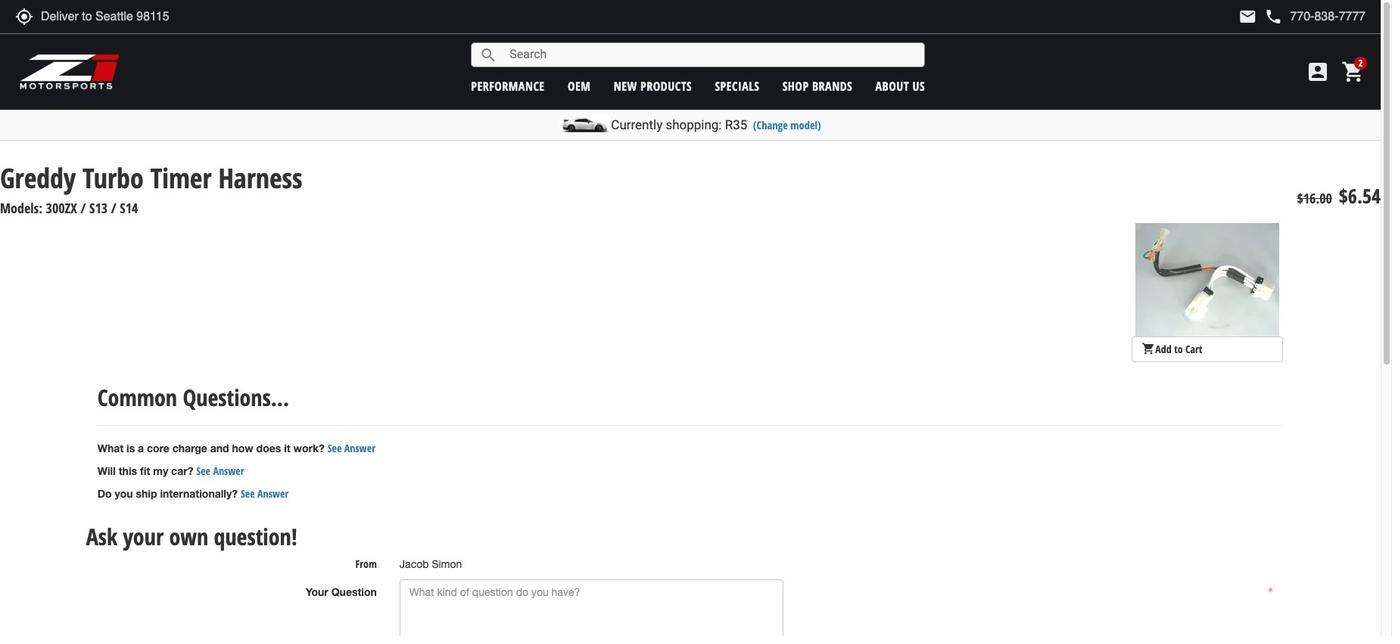 Task type: vqa. For each thing, say whether or not it's contained in the screenshot.
my
yes



Task type: describe. For each thing, give the bounding box(es) containing it.
300zx
[[46, 199, 77, 217]]

performance link
[[471, 78, 545, 94]]

oem link
[[568, 78, 591, 94]]

will this fit my car? see answer
[[97, 465, 244, 479]]

mail phone
[[1239, 8, 1283, 26]]

this
[[119, 465, 137, 478]]

see answer link for answer
[[196, 465, 244, 479]]

search
[[480, 46, 498, 64]]

shopping_cart for shopping_cart add to cart
[[1142, 343, 1156, 356]]

question!
[[214, 522, 297, 553]]

your
[[123, 522, 164, 553]]

jacob
[[400, 559, 429, 571]]

shop brands link
[[783, 78, 853, 94]]

shopping_cart add to cart
[[1142, 343, 1203, 357]]

model)
[[791, 118, 821, 133]]

greddy turbo timer harness models: 300zx / s13 / s14
[[0, 160, 303, 217]]

2 horizontal spatial answer
[[344, 442, 376, 456]]

account_box
[[1306, 60, 1331, 84]]

brands
[[813, 78, 853, 94]]

internationally?
[[160, 488, 238, 501]]

mail
[[1239, 8, 1257, 26]]

about us link
[[876, 78, 926, 94]]

fit
[[140, 465, 150, 478]]

(change
[[753, 118, 788, 133]]

ship
[[136, 488, 157, 501]]

products
[[641, 78, 692, 94]]

new
[[614, 78, 637, 94]]

questions...
[[183, 383, 289, 414]]

phone link
[[1265, 8, 1366, 26]]

what
[[97, 443, 124, 455]]

will
[[97, 465, 116, 478]]

specials link
[[715, 78, 760, 94]]

currently shopping: r35 (change model)
[[611, 117, 821, 133]]

us
[[913, 78, 926, 94]]

work?
[[294, 443, 325, 455]]

common
[[97, 383, 177, 414]]

jacob simon
[[400, 559, 462, 571]]

$6.54
[[1340, 183, 1381, 210]]

add
[[1156, 343, 1172, 357]]

my
[[153, 465, 168, 478]]

z1 motorsports logo image
[[19, 53, 121, 91]]

shopping:
[[666, 117, 722, 133]]

question
[[331, 586, 377, 599]]

harness
[[218, 160, 303, 197]]

shop brands
[[783, 78, 853, 94]]

core
[[147, 443, 170, 455]]



Task type: locate. For each thing, give the bounding box(es) containing it.
/ left s13
[[80, 199, 86, 217]]

/ left the s14
[[111, 199, 116, 217]]

turbo
[[82, 160, 144, 197]]

new products
[[614, 78, 692, 94]]

2 vertical spatial answer
[[258, 487, 289, 502]]

1 horizontal spatial /
[[111, 199, 116, 217]]

0 horizontal spatial answer
[[213, 465, 244, 479]]

timer
[[150, 160, 212, 197]]

phone
[[1265, 8, 1283, 26]]

$16.00
[[1298, 189, 1333, 208]]

ask your own question!
[[86, 522, 297, 553]]

2 vertical spatial see
[[241, 487, 255, 502]]

see answer link
[[328, 442, 376, 456], [196, 465, 244, 479], [241, 487, 289, 502]]

do
[[97, 488, 112, 501]]

see right work?
[[328, 442, 342, 456]]

1 horizontal spatial shopping_cart
[[1342, 60, 1366, 84]]

1 vertical spatial shopping_cart
[[1142, 343, 1156, 356]]

$16.00 $6.54
[[1298, 183, 1381, 210]]

oem
[[568, 78, 591, 94]]

1 horizontal spatial see
[[241, 487, 255, 502]]

answer right work?
[[344, 442, 376, 456]]

/
[[80, 199, 86, 217], [111, 199, 116, 217]]

account_box link
[[1303, 60, 1334, 84]]

ask
[[86, 522, 117, 553]]

common questions...
[[97, 383, 289, 414]]

does
[[256, 443, 281, 455]]

2 vertical spatial see answer link
[[241, 487, 289, 502]]

what is a core charge and how does it work? see answer
[[97, 442, 376, 456]]

1 horizontal spatial answer
[[258, 487, 289, 502]]

shopping_cart right the account_box
[[1342, 60, 1366, 84]]

about
[[876, 78, 910, 94]]

Search search field
[[498, 43, 925, 67]]

answer down does
[[258, 487, 289, 502]]

see answer link up the question!
[[241, 487, 289, 502]]

simon
[[432, 559, 462, 571]]

see
[[328, 442, 342, 456], [196, 465, 211, 479], [241, 487, 255, 502]]

s14
[[120, 199, 138, 217]]

see answer link for how
[[328, 442, 376, 456]]

r35
[[725, 117, 748, 133]]

to
[[1175, 343, 1183, 357]]

greddy
[[0, 160, 76, 197]]

is
[[127, 443, 135, 455]]

greddy turbo timer harness image
[[1132, 224, 1284, 337]]

shopping_cart inside shopping_cart add to cart
[[1142, 343, 1156, 356]]

cart
[[1186, 343, 1203, 357]]

(change model) link
[[753, 118, 821, 133]]

my_location
[[15, 8, 33, 26]]

0 horizontal spatial see
[[196, 465, 211, 479]]

0 horizontal spatial shopping_cart
[[1142, 343, 1156, 356]]

charge
[[172, 443, 207, 455]]

about us
[[876, 78, 926, 94]]

see up the question!
[[241, 487, 255, 502]]

1 / from the left
[[80, 199, 86, 217]]

do you ship internationally? see answer
[[97, 487, 289, 502]]

you
[[115, 488, 133, 501]]

2 / from the left
[[111, 199, 116, 217]]

see answer link right work?
[[328, 442, 376, 456]]

a
[[138, 443, 144, 455]]

answer down what is a core charge and how does it work? see answer
[[213, 465, 244, 479]]

and
[[210, 443, 229, 455]]

0 vertical spatial shopping_cart
[[1342, 60, 1366, 84]]

shop
[[783, 78, 809, 94]]

shopping_cart for shopping_cart
[[1342, 60, 1366, 84]]

own
[[169, 522, 208, 553]]

0 vertical spatial see
[[328, 442, 342, 456]]

shopping_cart
[[1342, 60, 1366, 84], [1142, 343, 1156, 356]]

performance
[[471, 78, 545, 94]]

your
[[306, 586, 329, 599]]

how
[[232, 443, 253, 455]]

1 vertical spatial see
[[196, 465, 211, 479]]

2 horizontal spatial see
[[328, 442, 342, 456]]

it
[[284, 443, 291, 455]]

currently
[[611, 117, 663, 133]]

s13
[[89, 199, 108, 217]]

models:
[[0, 199, 42, 217]]

0 vertical spatial see answer link
[[328, 442, 376, 456]]

0 vertical spatial answer
[[344, 442, 376, 456]]

car?
[[171, 465, 193, 478]]

answer
[[344, 442, 376, 456], [213, 465, 244, 479], [258, 487, 289, 502]]

specials
[[715, 78, 760, 94]]

see answer link down the and
[[196, 465, 244, 479]]

new products link
[[614, 78, 692, 94]]

your question
[[306, 586, 377, 599]]

shopping_cart left "to"
[[1142, 343, 1156, 356]]

see right car?
[[196, 465, 211, 479]]

1 vertical spatial answer
[[213, 465, 244, 479]]

mail link
[[1239, 8, 1257, 26]]

1 vertical spatial see answer link
[[196, 465, 244, 479]]

shopping_cart link
[[1338, 60, 1366, 84]]

from
[[356, 558, 377, 572]]

0 horizontal spatial /
[[80, 199, 86, 217]]



